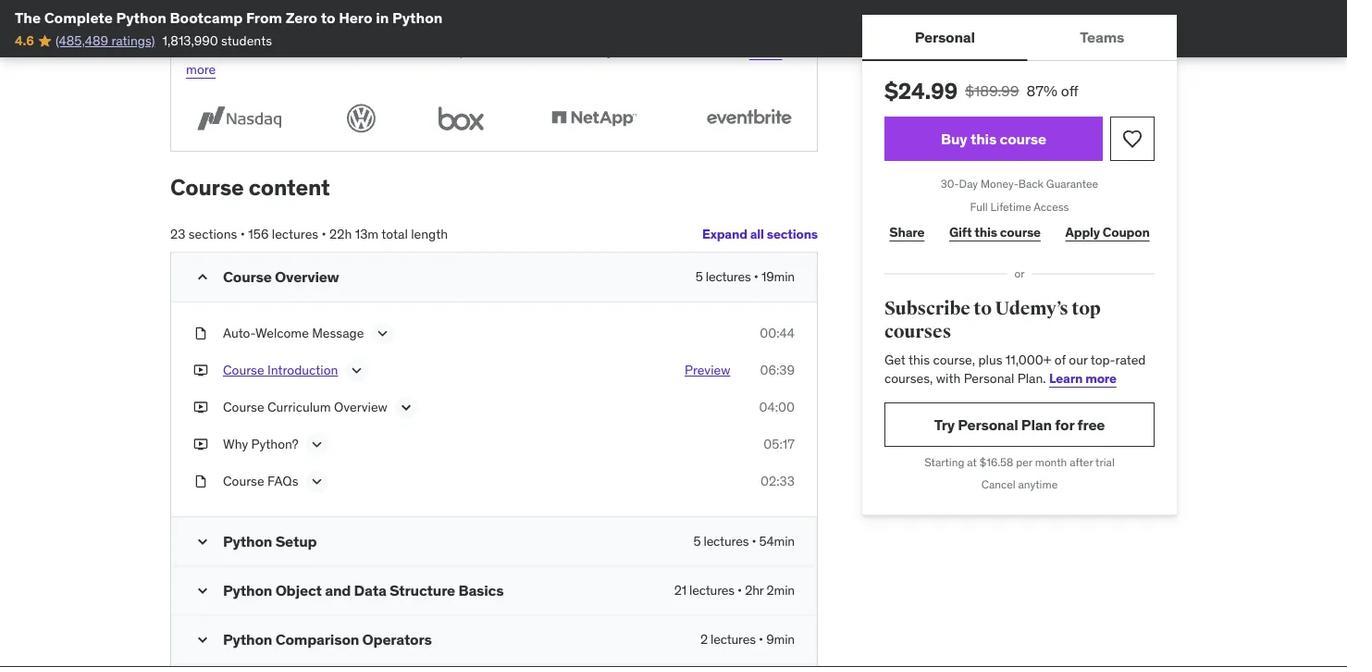 Task type: locate. For each thing, give the bounding box(es) containing it.
to left the udemy's
[[974, 297, 992, 320]]

4.6
[[15, 32, 34, 49]]

small image up small icon
[[193, 582, 212, 600]]

was
[[255, 43, 278, 59]]

buy this course button
[[884, 117, 1103, 161]]

1 vertical spatial learn more
[[1049, 370, 1116, 387]]

this inside get this course, plus 11,000+ of our top-rated courses, with personal plan.
[[908, 352, 930, 368]]

trial
[[1095, 455, 1115, 469]]

to right zero
[[321, 8, 335, 27]]

1 horizontal spatial learn more
[[1049, 370, 1116, 387]]

learn more up free
[[1049, 370, 1116, 387]]

students
[[221, 32, 272, 49]]

offer
[[293, 20, 326, 39]]

overview right "curriculum" on the bottom of the page
[[334, 399, 387, 416]]

(485,489 ratings)
[[55, 32, 155, 49]]

content
[[249, 173, 330, 201]]

course
[[170, 173, 244, 201], [223, 267, 272, 286], [223, 362, 264, 379], [223, 399, 264, 416], [223, 473, 264, 490]]

0 vertical spatial xsmall image
[[193, 324, 208, 343]]

lifetime
[[990, 199, 1031, 214]]

try
[[934, 415, 955, 434]]

1 vertical spatial top-
[[1091, 352, 1115, 368]]

xsmall image for auto-
[[193, 324, 208, 343]]

1 horizontal spatial our
[[1069, 352, 1088, 368]]

1 vertical spatial xsmall image
[[193, 398, 208, 417]]

their
[[426, 20, 458, 39]]

1 horizontal spatial for
[[1055, 415, 1074, 434]]

0 horizontal spatial more
[[186, 61, 216, 78]]

lectures down expand
[[706, 269, 751, 285]]

to up the collection
[[408, 20, 422, 39]]

2 xsmall image from the top
[[193, 398, 208, 417]]

of down their
[[434, 43, 445, 59]]

apply coupon button
[[1060, 214, 1155, 251]]

python for python object and data structure basics
[[223, 581, 272, 600]]

courses inside subscribe to udemy's top courses
[[884, 321, 951, 343]]

zero
[[286, 8, 317, 27]]

this right gift
[[974, 224, 997, 241]]

python right in
[[392, 8, 443, 27]]

(485,489
[[55, 32, 108, 49]]

• left 54min
[[752, 533, 756, 550]]

1 horizontal spatial of
[[1054, 352, 1066, 368]]

• for python comparison operators
[[759, 631, 763, 648]]

tab list
[[862, 15, 1177, 61]]

0 vertical spatial 5
[[695, 269, 703, 285]]

to
[[321, 8, 335, 27], [408, 20, 422, 39], [974, 297, 992, 320]]

with
[[936, 370, 961, 387]]

lectures up 21 lectures • 2hr 2min
[[704, 533, 749, 550]]

this right offer
[[329, 20, 355, 39]]

from
[[246, 8, 282, 27]]

top- inside get this course, plus 11,000+ of our top-rated courses, with personal plan.
[[1091, 352, 1115, 368]]

overview
[[275, 267, 339, 286], [334, 399, 387, 416]]

1 small image from the top
[[193, 268, 212, 287]]

more for subscribe to udemy's top courses
[[1085, 370, 1116, 387]]

1 horizontal spatial sections
[[767, 225, 818, 242]]

0 vertical spatial learn more
[[186, 43, 782, 78]]

free
[[1077, 415, 1105, 434]]

this for get
[[908, 352, 930, 368]]

5 up 21 lectures • 2hr 2min
[[693, 533, 701, 550]]

for left free
[[1055, 415, 1074, 434]]

rated
[[473, 43, 503, 59], [1115, 352, 1146, 368]]

more
[[186, 61, 216, 78], [1085, 370, 1116, 387]]

1 vertical spatial our
[[1069, 352, 1088, 368]]

bootcamp
[[170, 8, 243, 27]]

learn more down employees
[[186, 43, 782, 78]]

more up free
[[1085, 370, 1116, 387]]

5 down expand
[[695, 269, 703, 285]]

1 vertical spatial more
[[1085, 370, 1116, 387]]

1 vertical spatial learn
[[1049, 370, 1083, 387]]

2 small image from the top
[[193, 533, 212, 551]]

course introduction
[[223, 362, 338, 379]]

lectures for python object and data structure basics
[[689, 582, 734, 599]]

python left setup
[[223, 532, 272, 551]]

box image
[[430, 101, 492, 136]]

basics
[[458, 581, 504, 600]]

show lecture description image
[[347, 361, 366, 380], [397, 398, 415, 417], [308, 435, 326, 454], [308, 472, 326, 491]]

1 horizontal spatial rated
[[1115, 352, 1146, 368]]

this up courses,
[[908, 352, 930, 368]]

1 vertical spatial courses
[[884, 321, 951, 343]]

$189.99
[[965, 81, 1019, 100]]

1 vertical spatial personal
[[964, 370, 1014, 387]]

course up why
[[223, 399, 264, 416]]

the complete python bootcamp from zero to hero in python
[[15, 8, 443, 27]]

show lecture description image for faqs
[[308, 472, 326, 491]]

2 vertical spatial xsmall image
[[193, 472, 208, 491]]

0 horizontal spatial learn more
[[186, 43, 782, 78]]

2 vertical spatial small image
[[193, 582, 212, 600]]

learn
[[749, 43, 782, 59], [1049, 370, 1083, 387]]

companies
[[214, 20, 290, 39]]

xsmall image left course faqs
[[193, 472, 208, 491]]

2 lectures • 9min
[[700, 631, 795, 648]]

2 horizontal spatial to
[[974, 297, 992, 320]]

top
[[186, 20, 211, 39]]

lectures right "156"
[[272, 225, 318, 242]]

1 horizontal spatial top-
[[1091, 352, 1115, 368]]

show lecture description image for python?
[[308, 435, 326, 454]]

learn more link
[[186, 43, 782, 78], [1049, 370, 1116, 387]]

0 horizontal spatial sections
[[188, 225, 237, 242]]

learn right plan.
[[1049, 370, 1083, 387]]

1 vertical spatial 5
[[693, 533, 701, 550]]

per
[[1016, 455, 1032, 469]]

python?
[[251, 436, 299, 453]]

our down top companies offer this course to their employees
[[352, 43, 371, 59]]

courses,
[[884, 370, 933, 387]]

small image for python setup
[[193, 533, 212, 551]]

learn more link down employees
[[186, 43, 782, 78]]

learn more for subscribe to udemy's top courses
[[1049, 370, 1116, 387]]

0 horizontal spatial of
[[434, 43, 445, 59]]

for down top companies offer this course to their employees
[[333, 43, 349, 59]]

course for course content
[[170, 173, 244, 201]]

0 vertical spatial more
[[186, 61, 216, 78]]

course up back
[[1000, 129, 1046, 148]]

sections right 23 at the left top of the page
[[188, 225, 237, 242]]

learn right worldwide.
[[749, 43, 782, 59]]

xsmall image
[[193, 361, 208, 380], [193, 435, 208, 454], [193, 472, 208, 491]]

0 horizontal spatial learn
[[749, 43, 782, 59]]

python setup
[[223, 532, 317, 551]]

to inside subscribe to udemy's top courses
[[974, 297, 992, 320]]

why python?
[[223, 436, 299, 453]]

1 xsmall image from the top
[[193, 361, 208, 380]]

course down auto-
[[223, 362, 264, 379]]

2min
[[766, 582, 795, 599]]

1 vertical spatial xsmall image
[[193, 435, 208, 454]]

gift this course
[[949, 224, 1041, 241]]

1 vertical spatial learn more link
[[1049, 370, 1116, 387]]

personal up the "$24.99"
[[915, 27, 975, 46]]

1 vertical spatial rated
[[1115, 352, 1146, 368]]

coupon
[[1103, 224, 1150, 241]]

top companies offer this course to their employees
[[186, 20, 536, 39]]

off
[[1061, 81, 1078, 100]]

0 vertical spatial learn
[[749, 43, 782, 59]]

this
[[329, 20, 355, 39], [970, 129, 996, 148], [974, 224, 997, 241], [908, 352, 930, 368]]

3 xsmall image from the top
[[193, 472, 208, 491]]

0 vertical spatial xsmall image
[[193, 361, 208, 380]]

selected
[[281, 43, 330, 59]]

top- down their
[[448, 43, 473, 59]]

our right 11,000+
[[1069, 352, 1088, 368]]

courses down employees
[[506, 43, 552, 59]]

xsmall image for course
[[193, 472, 208, 491]]

1 horizontal spatial learn more link
[[1049, 370, 1116, 387]]

worldwide.
[[684, 43, 746, 59]]

ratings)
[[111, 32, 155, 49]]

of right 11,000+
[[1054, 352, 1066, 368]]

wishlist image
[[1121, 128, 1143, 150]]

personal
[[915, 27, 975, 46], [964, 370, 1014, 387], [958, 415, 1018, 434]]

anytime
[[1018, 478, 1058, 492]]

more down this
[[186, 61, 216, 78]]

0 horizontal spatial our
[[352, 43, 371, 59]]

• left 9min at the bottom right
[[759, 631, 763, 648]]

course inside course introduction button
[[223, 362, 264, 379]]

more for top companies offer this course to their employees
[[186, 61, 216, 78]]

1 sections from the left
[[767, 225, 818, 242]]

lectures right the 21
[[689, 582, 734, 599]]

gift this course link
[[944, 214, 1046, 251]]

5 for course overview
[[695, 269, 703, 285]]

• for course overview
[[754, 269, 758, 285]]

0 vertical spatial small image
[[193, 268, 212, 287]]

faqs
[[267, 473, 298, 490]]

this right 'buy'
[[970, 129, 996, 148]]

course
[[358, 20, 405, 39], [213, 43, 252, 59], [1000, 129, 1046, 148], [1000, 224, 1041, 241]]

top- down top
[[1091, 352, 1115, 368]]

0 horizontal spatial for
[[333, 43, 349, 59]]

1 vertical spatial of
[[1054, 352, 1066, 368]]

rated inside get this course, plus 11,000+ of our top-rated courses, with personal plan.
[[1115, 352, 1146, 368]]

money-
[[981, 176, 1018, 191]]

overview down "23 sections • 156 lectures • 22h 13m total length"
[[275, 267, 339, 286]]

0 vertical spatial courses
[[506, 43, 552, 59]]

xsmall image left course introduction
[[193, 361, 208, 380]]

3 small image from the top
[[193, 582, 212, 600]]

• left 22h 13m
[[322, 225, 326, 242]]

for
[[333, 43, 349, 59], [1055, 415, 1074, 434]]

02:33
[[761, 473, 795, 490]]

course up the collection
[[358, 20, 405, 39]]

0 horizontal spatial rated
[[473, 43, 503, 59]]

1 vertical spatial small image
[[193, 533, 212, 551]]

setup
[[275, 532, 317, 551]]

small image left the course overview
[[193, 268, 212, 287]]

personal up $16.58
[[958, 415, 1018, 434]]

• left 2hr
[[737, 582, 742, 599]]

course down the lifetime
[[1000, 224, 1041, 241]]

this inside button
[[970, 129, 996, 148]]

1,813,990 students
[[162, 32, 272, 49]]

0 vertical spatial personal
[[915, 27, 975, 46]]

1 horizontal spatial courses
[[884, 321, 951, 343]]

1 horizontal spatial learn
[[1049, 370, 1083, 387]]

• for python object and data structure basics
[[737, 582, 742, 599]]

personal inside button
[[915, 27, 975, 46]]

course overview
[[223, 267, 339, 286]]

this
[[186, 43, 210, 59]]

00:44
[[760, 325, 795, 342]]

of
[[434, 43, 445, 59], [1054, 352, 1066, 368]]

2 xsmall image from the top
[[193, 435, 208, 454]]

buy
[[941, 129, 967, 148]]

1 horizontal spatial more
[[1085, 370, 1116, 387]]

xsmall image left why
[[193, 435, 208, 454]]

learn more link up free
[[1049, 370, 1116, 387]]

• left '19min' on the top right
[[754, 269, 758, 285]]

xsmall image
[[193, 324, 208, 343], [193, 398, 208, 417]]

0 vertical spatial learn more link
[[186, 43, 782, 78]]

courses down subscribe
[[884, 321, 951, 343]]

python up ratings)
[[116, 8, 166, 27]]

course down why
[[223, 473, 264, 490]]

small image left python setup
[[193, 533, 212, 551]]

the
[[15, 8, 41, 27]]

personal down the plus
[[964, 370, 1014, 387]]

30-
[[941, 176, 959, 191]]

0 horizontal spatial learn more link
[[186, 43, 782, 78]]

5 for python setup
[[693, 533, 701, 550]]

small image
[[193, 268, 212, 287], [193, 533, 212, 551], [193, 582, 212, 600]]

0 vertical spatial top-
[[448, 43, 473, 59]]

python comparison operators
[[223, 630, 432, 649]]

learn more link for subscribe to udemy's top courses
[[1049, 370, 1116, 387]]

course down "156"
[[223, 267, 272, 286]]

lectures right 2
[[711, 631, 756, 648]]

1 xsmall image from the top
[[193, 324, 208, 343]]

python right small icon
[[223, 630, 272, 649]]

python left object
[[223, 581, 272, 600]]

course up 23 at the left top of the page
[[170, 173, 244, 201]]

sections right all
[[767, 225, 818, 242]]

0 vertical spatial rated
[[473, 43, 503, 59]]



Task type: describe. For each thing, give the bounding box(es) containing it.
course down "companies"
[[213, 43, 252, 59]]

course,
[[933, 352, 975, 368]]

0 vertical spatial overview
[[275, 267, 339, 286]]

at
[[967, 455, 977, 469]]

xsmall image for course
[[193, 398, 208, 417]]

19min
[[761, 269, 795, 285]]

teams
[[1080, 27, 1124, 46]]

course for course introduction
[[223, 362, 264, 379]]

apply coupon
[[1065, 224, 1150, 241]]

eventbrite image
[[696, 101, 802, 136]]

why
[[223, 436, 248, 453]]

get this course, plus 11,000+ of our top-rated courses, with personal plan.
[[884, 352, 1146, 387]]

guarantee
[[1046, 176, 1098, 191]]

volkswagen image
[[341, 101, 382, 136]]

course for course faqs
[[223, 473, 264, 490]]

xsmall image for why
[[193, 435, 208, 454]]

in
[[376, 8, 389, 27]]

total
[[381, 225, 408, 242]]

employees
[[461, 20, 536, 39]]

apply
[[1065, 224, 1100, 241]]

show lecture description image for curriculum
[[397, 398, 415, 417]]

1,813,990
[[162, 32, 218, 49]]

welcome
[[255, 325, 309, 342]]

small image
[[193, 631, 212, 649]]

course inside button
[[1000, 129, 1046, 148]]

or
[[1014, 267, 1025, 281]]

small image for course overview
[[193, 268, 212, 287]]

learn for subscribe to udemy's top courses
[[1049, 370, 1083, 387]]

23 sections • 156 lectures • 22h 13m total length
[[170, 225, 448, 242]]

$16.58
[[980, 455, 1013, 469]]

month
[[1035, 455, 1067, 469]]

try personal plan for free
[[934, 415, 1105, 434]]

0 horizontal spatial to
[[321, 8, 335, 27]]

starting
[[924, 455, 964, 469]]

nasdaq image
[[186, 101, 292, 136]]

learn more link for top companies offer this course to their employees
[[186, 43, 782, 78]]

trusted
[[554, 43, 596, 59]]

06:39
[[760, 362, 795, 379]]

course faqs
[[223, 473, 298, 490]]

0 vertical spatial our
[[352, 43, 371, 59]]

5 lectures • 54min
[[693, 533, 795, 550]]

0 vertical spatial for
[[333, 43, 349, 59]]

hero
[[339, 8, 372, 27]]

cancel
[[981, 478, 1015, 492]]

show lecture description image
[[373, 324, 392, 343]]

netapp image
[[541, 101, 647, 136]]

course for course overview
[[223, 267, 272, 286]]

this for buy
[[970, 129, 996, 148]]

21 lectures • 2hr 2min
[[674, 582, 795, 599]]

lectures for course overview
[[706, 269, 751, 285]]

$24.99
[[884, 77, 958, 105]]

1 horizontal spatial to
[[408, 20, 422, 39]]

$24.99 $189.99 87% off
[[884, 77, 1078, 105]]

our inside get this course, plus 11,000+ of our top-rated courses, with personal plan.
[[1069, 352, 1088, 368]]

python object and data structure basics
[[223, 581, 504, 600]]

teams button
[[1027, 15, 1177, 59]]

all
[[750, 225, 764, 242]]

sections inside "expand all sections" dropdown button
[[767, 225, 818, 242]]

after
[[1070, 455, 1093, 469]]

156
[[248, 225, 269, 242]]

87%
[[1026, 81, 1057, 100]]

22h 13m
[[329, 225, 379, 242]]

plus
[[978, 352, 1002, 368]]

2 vertical spatial personal
[[958, 415, 1018, 434]]

curriculum
[[267, 399, 331, 416]]

2 sections from the left
[[188, 225, 237, 242]]

collection
[[374, 43, 431, 59]]

9min
[[766, 631, 795, 648]]

23
[[170, 225, 185, 242]]

and
[[325, 581, 351, 600]]

complete
[[44, 8, 113, 27]]

auto-
[[223, 325, 255, 342]]

0 vertical spatial of
[[434, 43, 445, 59]]

object
[[275, 581, 322, 600]]

personal inside get this course, plus 11,000+ of our top-rated courses, with personal plan.
[[964, 370, 1014, 387]]

length
[[411, 225, 448, 242]]

python for python setup
[[223, 532, 272, 551]]

0 horizontal spatial top-
[[448, 43, 473, 59]]

data
[[354, 581, 386, 600]]

5 lectures • 19min
[[695, 269, 795, 285]]

• left "156"
[[240, 225, 245, 242]]

day
[[959, 176, 978, 191]]

share button
[[884, 214, 929, 251]]

this course was selected for our collection of top-rated courses trusted by businesses worldwide.
[[186, 43, 746, 59]]

1 vertical spatial overview
[[334, 399, 387, 416]]

small image for python object and data structure basics
[[193, 582, 212, 600]]

tab list containing personal
[[862, 15, 1177, 61]]

0 horizontal spatial courses
[[506, 43, 552, 59]]

auto-welcome message
[[223, 325, 364, 342]]

• for python setup
[[752, 533, 756, 550]]

learn more for top companies offer this course to their employees
[[186, 43, 782, 78]]

udemy's
[[995, 297, 1068, 320]]

python for python comparison operators
[[223, 630, 272, 649]]

1 vertical spatial for
[[1055, 415, 1074, 434]]

04:00
[[759, 399, 795, 416]]

of inside get this course, plus 11,000+ of our top-rated courses, with personal plan.
[[1054, 352, 1066, 368]]

full
[[970, 199, 988, 214]]

businesses
[[616, 43, 681, 59]]

by
[[599, 43, 613, 59]]

course content
[[170, 173, 330, 201]]

05:17
[[764, 436, 795, 453]]

top
[[1072, 297, 1101, 320]]

plan
[[1021, 415, 1052, 434]]

lectures for python comparison operators
[[711, 631, 756, 648]]

gift
[[949, 224, 972, 241]]

course curriculum overview
[[223, 399, 387, 416]]

message
[[312, 325, 364, 342]]

preview
[[685, 362, 730, 379]]

2
[[700, 631, 708, 648]]

30-day money-back guarantee full lifetime access
[[941, 176, 1098, 214]]

11,000+
[[1005, 352, 1051, 368]]

get
[[884, 352, 906, 368]]

course introduction button
[[223, 361, 338, 384]]

learn for top companies offer this course to their employees
[[749, 43, 782, 59]]

course for course curriculum overview
[[223, 399, 264, 416]]

expand all sections button
[[702, 215, 818, 252]]

lectures for python setup
[[704, 533, 749, 550]]

structure
[[389, 581, 455, 600]]

this for gift
[[974, 224, 997, 241]]



Task type: vqa. For each thing, say whether or not it's contained in the screenshot.


